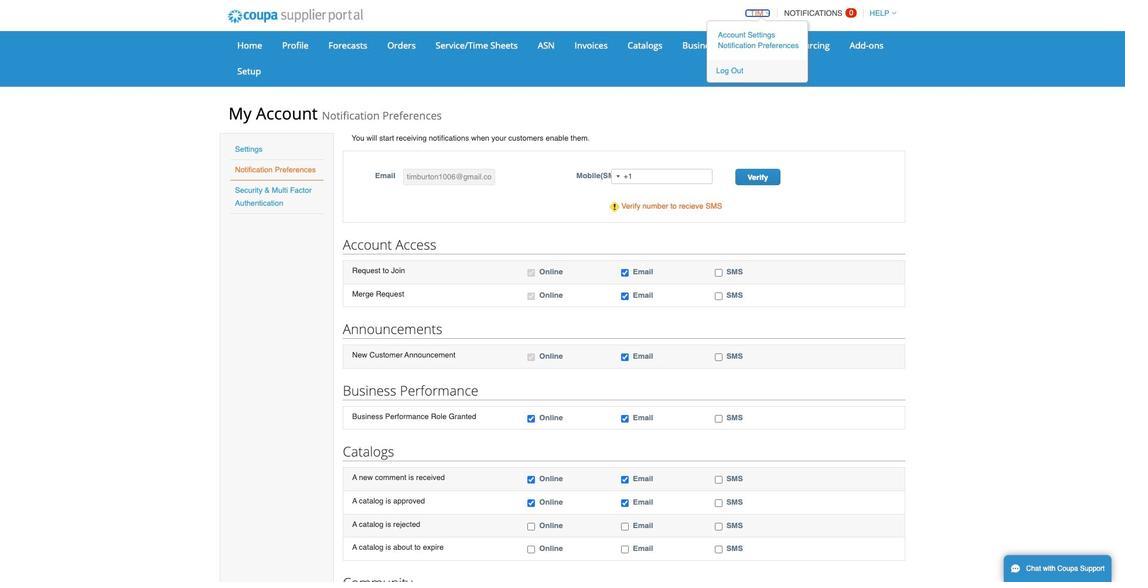Task type: describe. For each thing, give the bounding box(es) containing it.
telephone country code image
[[617, 175, 621, 177]]

Telephone country code field
[[612, 169, 624, 183]]

coupa supplier portal image
[[220, 2, 371, 31]]



Task type: locate. For each thing, give the bounding box(es) containing it.
+1 201-555-0123 text field
[[612, 169, 713, 184]]

navigation
[[707, 2, 897, 83]]

None text field
[[404, 169, 496, 185]]

None checkbox
[[528, 269, 536, 277], [715, 269, 723, 277], [622, 292, 629, 300], [715, 292, 723, 300], [622, 354, 629, 361], [528, 415, 536, 423], [622, 415, 629, 423], [715, 415, 723, 423], [528, 476, 536, 484], [622, 476, 629, 484], [715, 476, 723, 484], [528, 500, 536, 507], [622, 500, 629, 507], [528, 546, 536, 554], [715, 546, 723, 554], [528, 269, 536, 277], [715, 269, 723, 277], [622, 292, 629, 300], [715, 292, 723, 300], [622, 354, 629, 361], [528, 415, 536, 423], [622, 415, 629, 423], [715, 415, 723, 423], [528, 476, 536, 484], [622, 476, 629, 484], [715, 476, 723, 484], [528, 500, 536, 507], [622, 500, 629, 507], [528, 546, 536, 554], [715, 546, 723, 554]]

None checkbox
[[622, 269, 629, 277], [528, 292, 536, 300], [528, 354, 536, 361], [715, 354, 723, 361], [715, 500, 723, 507], [528, 523, 536, 530], [622, 523, 629, 530], [715, 523, 723, 530], [622, 546, 629, 554], [622, 269, 629, 277], [528, 292, 536, 300], [528, 354, 536, 361], [715, 354, 723, 361], [715, 500, 723, 507], [528, 523, 536, 530], [622, 523, 629, 530], [715, 523, 723, 530], [622, 546, 629, 554]]



Task type: vqa. For each thing, say whether or not it's contained in the screenshot.
the 'Coupa Supplier Portal' Image
yes



